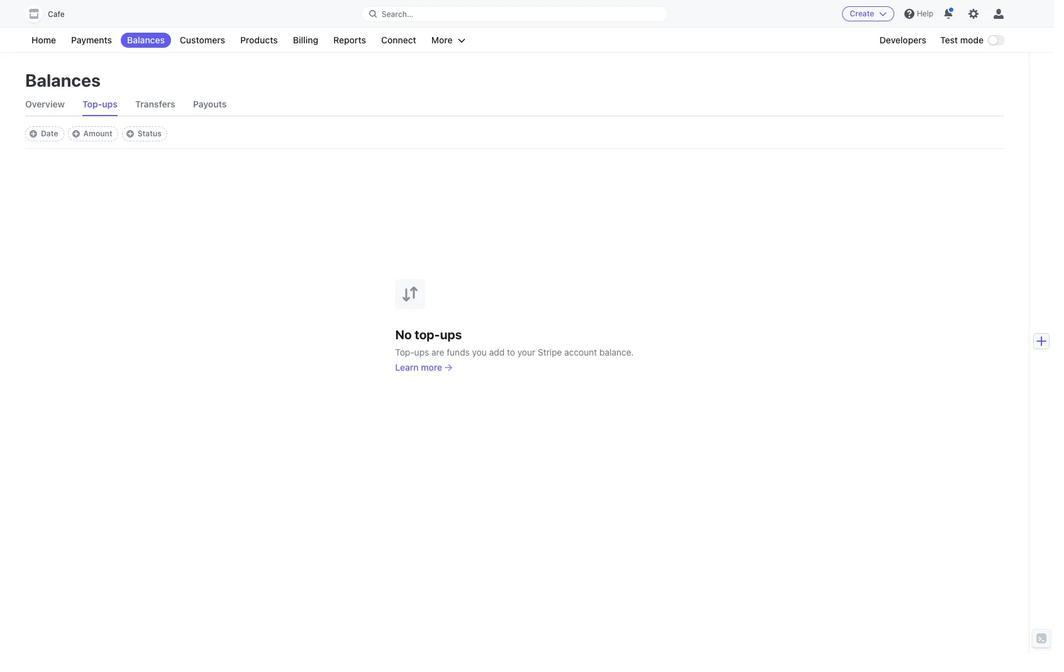 Task type: describe. For each thing, give the bounding box(es) containing it.
learn
[[395, 362, 419, 373]]

2 horizontal spatial ups
[[440, 327, 462, 342]]

developers
[[880, 35, 927, 45]]

create button
[[842, 6, 894, 21]]

billing link
[[287, 33, 325, 48]]

top-ups
[[82, 99, 118, 109]]

reports link
[[327, 33, 372, 48]]

account
[[564, 347, 597, 358]]

customers link
[[174, 33, 231, 48]]

transfers
[[135, 99, 175, 109]]

ups for top-ups
[[102, 99, 118, 109]]

status
[[138, 129, 162, 138]]

create
[[850, 9, 874, 18]]

payouts
[[193, 99, 227, 109]]

balance.
[[599, 347, 634, 358]]

payments link
[[65, 33, 118, 48]]

add status image
[[126, 130, 134, 138]]

top-ups link
[[82, 93, 118, 116]]

customers
[[180, 35, 225, 45]]

date
[[41, 129, 58, 138]]

payments
[[71, 35, 112, 45]]

add amount image
[[72, 130, 80, 138]]

learn more link
[[395, 361, 452, 374]]

mode
[[960, 35, 984, 45]]

products link
[[234, 33, 284, 48]]

to
[[507, 347, 515, 358]]

test mode
[[940, 35, 984, 45]]

add date image
[[30, 130, 37, 138]]

connect
[[381, 35, 416, 45]]

add
[[489, 347, 505, 358]]

home
[[31, 35, 56, 45]]

more button
[[425, 33, 472, 48]]

funds
[[447, 347, 470, 358]]

ups for top-ups are funds you add to your stripe account balance.
[[414, 347, 429, 358]]

search…
[[382, 9, 413, 19]]

balances link
[[121, 33, 171, 48]]

top- for top-ups are funds you add to your stripe account balance.
[[395, 347, 414, 358]]

1 horizontal spatial balances
[[127, 35, 165, 45]]

your
[[518, 347, 535, 358]]

more
[[421, 362, 442, 373]]

no
[[395, 327, 412, 342]]



Task type: locate. For each thing, give the bounding box(es) containing it.
0 horizontal spatial top-
[[82, 99, 102, 109]]

tab list containing overview
[[25, 93, 1004, 116]]

connect link
[[375, 33, 423, 48]]

developers link
[[873, 33, 933, 48]]

2 vertical spatial ups
[[414, 347, 429, 358]]

help
[[917, 9, 933, 18]]

balances
[[127, 35, 165, 45], [25, 70, 100, 91]]

0 horizontal spatial ups
[[102, 99, 118, 109]]

learn more
[[395, 362, 442, 373]]

overview link
[[25, 93, 65, 116]]

home link
[[25, 33, 62, 48]]

products
[[240, 35, 278, 45]]

Search… search field
[[361, 6, 668, 22]]

cafe button
[[25, 5, 77, 23]]

top- up amount at the top
[[82, 99, 102, 109]]

top-
[[415, 327, 440, 342]]

transfers link
[[135, 93, 175, 116]]

balances right payments on the left top of the page
[[127, 35, 165, 45]]

0 vertical spatial ups
[[102, 99, 118, 109]]

balances up overview
[[25, 70, 100, 91]]

top- inside top-ups link
[[82, 99, 102, 109]]

you
[[472, 347, 487, 358]]

toolbar
[[25, 126, 167, 142]]

0 vertical spatial top-
[[82, 99, 102, 109]]

Search… text field
[[361, 6, 668, 22]]

1 horizontal spatial ups
[[414, 347, 429, 358]]

amount
[[83, 129, 112, 138]]

1 vertical spatial top-
[[395, 347, 414, 358]]

payouts link
[[193, 93, 227, 116]]

stripe
[[538, 347, 562, 358]]

top-
[[82, 99, 102, 109], [395, 347, 414, 358]]

billing
[[293, 35, 318, 45]]

1 vertical spatial balances
[[25, 70, 100, 91]]

top- up learn
[[395, 347, 414, 358]]

0 horizontal spatial balances
[[25, 70, 100, 91]]

are
[[432, 347, 444, 358]]

tab list
[[25, 93, 1004, 116]]

ups
[[102, 99, 118, 109], [440, 327, 462, 342], [414, 347, 429, 358]]

reports
[[333, 35, 366, 45]]

help button
[[899, 4, 938, 24]]

no top-ups
[[395, 327, 462, 342]]

top-ups are funds you add to your stripe account balance.
[[395, 347, 634, 358]]

more
[[431, 35, 453, 45]]

1 vertical spatial ups
[[440, 327, 462, 342]]

ups up funds
[[440, 327, 462, 342]]

top- for top-ups
[[82, 99, 102, 109]]

overview
[[25, 99, 65, 109]]

ups up amount at the top
[[102, 99, 118, 109]]

ups up learn more
[[414, 347, 429, 358]]

1 horizontal spatial top-
[[395, 347, 414, 358]]

cafe
[[48, 9, 65, 19]]

toolbar containing date
[[25, 126, 167, 142]]

test
[[940, 35, 958, 45]]

0 vertical spatial balances
[[127, 35, 165, 45]]



Task type: vqa. For each thing, say whether or not it's contained in the screenshot.
usd balance
no



